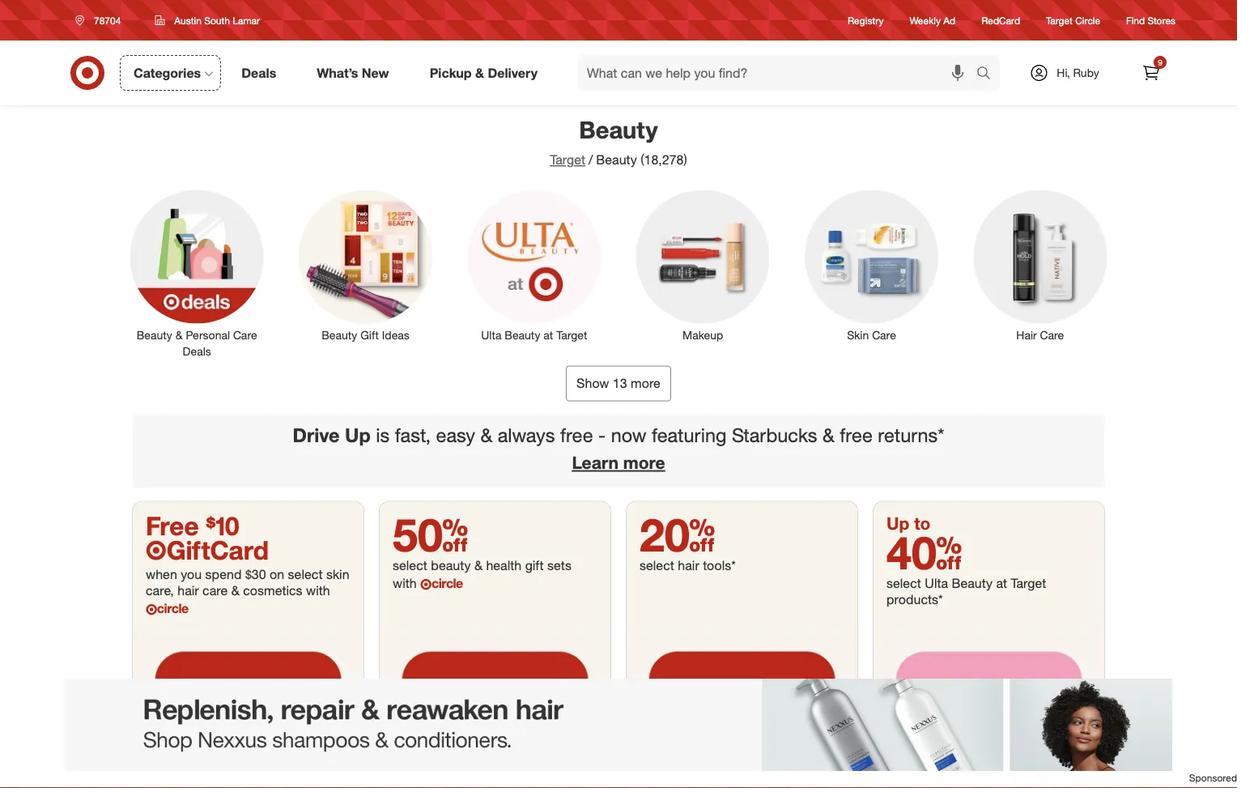 Task type: describe. For each thing, give the bounding box(es) containing it.
13
[[613, 376, 628, 391]]

/
[[589, 152, 593, 168]]

categories link
[[120, 55, 221, 91]]

personal
[[186, 328, 230, 342]]

What can we help you find? suggestions appear below search field
[[578, 55, 981, 91]]

austin south lamar
[[174, 14, 260, 26]]

makeup link
[[625, 187, 781, 343]]

target circle
[[1047, 14, 1101, 26]]

hair
[[1017, 328, 1038, 342]]

skin care link
[[794, 187, 950, 343]]

lamar
[[233, 14, 260, 26]]

starbucks
[[732, 424, 818, 447]]

categories
[[134, 65, 201, 81]]

registry
[[848, 14, 884, 26]]

ulta beauty at target
[[481, 328, 588, 342]]

deals inside beauty & personal care deals
[[183, 344, 211, 358]]

circle
[[1076, 14, 1101, 26]]

target inside "link"
[[1047, 14, 1073, 26]]

what's new
[[317, 65, 389, 81]]

redcard
[[982, 14, 1021, 26]]

circle inside free $10 ¬giftcard when you spend $30 on select skin care, hair care & cosmetics with circle
[[157, 600, 189, 616]]

always
[[498, 424, 555, 447]]

to
[[915, 513, 931, 534]]

care,
[[146, 582, 174, 598]]

$10
[[206, 511, 239, 542]]

with inside free $10 ¬giftcard when you spend $30 on select skin care, hair care & cosmetics with circle
[[306, 582, 330, 598]]

select inside free $10 ¬giftcard when you spend $30 on select skin care, hair care & cosmetics with circle
[[288, 566, 323, 582]]

more inside button
[[631, 376, 661, 391]]

beauty inside beauty & personal care deals
[[137, 328, 172, 342]]

on
[[270, 566, 284, 582]]

find
[[1127, 14, 1146, 26]]

now
[[611, 424, 647, 447]]

weekly
[[910, 14, 941, 26]]

what's new link
[[303, 55, 410, 91]]

gift
[[361, 328, 379, 342]]

with inside select beauty & health gift sets with
[[393, 576, 417, 592]]

-
[[599, 424, 606, 447]]

1 horizontal spatial deals
[[242, 65, 276, 81]]

more inside drive up is fast, easy & always free - now featuring starbucks & free returns* learn more
[[624, 452, 666, 473]]

find stores link
[[1127, 13, 1176, 27]]

free $10 ¬giftcard when you spend $30 on select skin care, hair care & cosmetics with circle
[[146, 511, 350, 616]]

20 select hair tools*
[[640, 507, 736, 574]]

ulta beauty at target link
[[457, 187, 612, 343]]

care inside beauty & personal care deals
[[233, 328, 257, 342]]

care for hair care
[[1041, 328, 1065, 342]]

learn
[[572, 452, 619, 473]]

pickup & delivery
[[430, 65, 538, 81]]

& inside free $10 ¬giftcard when you spend $30 on select skin care, hair care & cosmetics with circle
[[231, 582, 240, 598]]

beauty target / beauty (18,278)
[[550, 115, 688, 168]]

care for skin care
[[873, 328, 897, 342]]

select inside the 20 select hair tools*
[[640, 558, 675, 574]]

ideas
[[382, 328, 410, 342]]

up inside drive up is fast, easy & always free - now featuring starbucks & free returns* learn more
[[345, 424, 371, 447]]

skin
[[326, 566, 350, 582]]

9
[[1159, 57, 1163, 67]]

easy
[[436, 424, 475, 447]]

ruby
[[1074, 66, 1100, 80]]

weekly ad
[[910, 14, 956, 26]]

show 13 more button
[[566, 366, 672, 401]]

sets
[[548, 558, 572, 574]]

select inside select ulta beauty at target products*
[[887, 576, 922, 592]]

& right starbucks
[[823, 424, 835, 447]]

1 free from the left
[[561, 424, 593, 447]]

78704 button
[[65, 6, 138, 35]]

search
[[970, 66, 1009, 82]]

hair inside the 20 select hair tools*
[[678, 558, 700, 574]]

$30
[[245, 566, 266, 582]]

find stores
[[1127, 14, 1176, 26]]

78704
[[94, 14, 121, 26]]

beauty & personal care deals
[[137, 328, 257, 358]]

& right easy
[[481, 424, 493, 447]]

9 link
[[1134, 55, 1170, 91]]

south
[[204, 14, 230, 26]]

spend
[[205, 566, 242, 582]]

makeup
[[683, 328, 724, 342]]



Task type: locate. For each thing, give the bounding box(es) containing it.
hi, ruby
[[1058, 66, 1100, 80]]

0 horizontal spatial with
[[306, 582, 330, 598]]

when
[[146, 566, 177, 582]]

0 vertical spatial up
[[345, 424, 371, 447]]

circle down beauty
[[432, 576, 463, 592]]

& left personal
[[176, 328, 183, 342]]

hair care
[[1017, 328, 1065, 342]]

2 care from the left
[[873, 328, 897, 342]]

circle down care, at bottom left
[[157, 600, 189, 616]]

featuring
[[652, 424, 727, 447]]

target link
[[550, 152, 586, 168]]

is
[[376, 424, 390, 447]]

hair left tools*
[[678, 558, 700, 574]]

1 care from the left
[[233, 328, 257, 342]]

& right "pickup" at the top of page
[[476, 65, 484, 81]]

(18,278)
[[641, 152, 688, 168]]

20
[[640, 507, 716, 562]]

deals link
[[228, 55, 297, 91]]

deals down lamar
[[242, 65, 276, 81]]

up left to
[[887, 513, 910, 534]]

1 vertical spatial up
[[887, 513, 910, 534]]

with down skin
[[306, 582, 330, 598]]

0 horizontal spatial hair
[[178, 582, 199, 598]]

0 horizontal spatial deals
[[183, 344, 211, 358]]

drive up is fast, easy & always free - now featuring starbucks & free returns* learn more
[[293, 424, 945, 473]]

care right hair
[[1041, 328, 1065, 342]]

1 horizontal spatial care
[[873, 328, 897, 342]]

select left beauty
[[393, 558, 428, 574]]

deals down personal
[[183, 344, 211, 358]]

care right personal
[[233, 328, 257, 342]]

ad
[[944, 14, 956, 26]]

you
[[181, 566, 202, 582]]

& inside select beauty & health gift sets with
[[475, 558, 483, 574]]

2 free from the left
[[840, 424, 873, 447]]

at inside select ulta beauty at target products*
[[997, 576, 1008, 592]]

& down spend
[[231, 582, 240, 598]]

0 horizontal spatial circle
[[157, 600, 189, 616]]

target inside 'beauty target / beauty (18,278)'
[[550, 152, 586, 168]]

1 horizontal spatial at
[[997, 576, 1008, 592]]

3 care from the left
[[1041, 328, 1065, 342]]

0 horizontal spatial up
[[345, 424, 371, 447]]

what's
[[317, 65, 358, 81]]

select
[[393, 558, 428, 574], [640, 558, 675, 574], [288, 566, 323, 582], [887, 576, 922, 592]]

skin
[[848, 328, 870, 342]]

circle
[[432, 576, 463, 592], [157, 600, 189, 616]]

1 vertical spatial more
[[624, 452, 666, 473]]

free left -
[[561, 424, 593, 447]]

beauty inside select ulta beauty at target products*
[[952, 576, 993, 592]]

select beauty & health gift sets with
[[393, 558, 572, 592]]

select inside select beauty & health gift sets with
[[393, 558, 428, 574]]

1 horizontal spatial ulta
[[925, 576, 949, 592]]

pickup
[[430, 65, 472, 81]]

hi,
[[1058, 66, 1071, 80]]

sponsored
[[1190, 772, 1238, 784]]

0 horizontal spatial care
[[233, 328, 257, 342]]

care
[[233, 328, 257, 342], [873, 328, 897, 342], [1041, 328, 1065, 342]]

0 vertical spatial hair
[[678, 558, 700, 574]]

cosmetics
[[243, 582, 303, 598]]

select up products*
[[887, 576, 922, 592]]

& inside beauty & personal care deals
[[176, 328, 183, 342]]

care right skin on the right of the page
[[873, 328, 897, 342]]

with
[[393, 576, 417, 592], [306, 582, 330, 598]]

stores
[[1148, 14, 1176, 26]]

delivery
[[488, 65, 538, 81]]

1 horizontal spatial free
[[840, 424, 873, 447]]

1 horizontal spatial circle
[[432, 576, 463, 592]]

select right on in the bottom left of the page
[[288, 566, 323, 582]]

0 vertical spatial ulta
[[481, 328, 502, 342]]

fast,
[[395, 424, 431, 447]]

up left is
[[345, 424, 371, 447]]

free
[[146, 511, 199, 542]]

returns*
[[879, 424, 945, 447]]

hair inside free $10 ¬giftcard when you spend $30 on select skin care, hair care & cosmetics with circle
[[178, 582, 199, 598]]

austin south lamar button
[[145, 6, 271, 35]]

ulta inside select ulta beauty at target products*
[[925, 576, 949, 592]]

beauty & personal care deals link
[[119, 187, 275, 359]]

0 vertical spatial more
[[631, 376, 661, 391]]

0 horizontal spatial ulta
[[481, 328, 502, 342]]

austin
[[174, 14, 202, 26]]

show 13 more
[[577, 376, 661, 391]]

gift
[[525, 558, 544, 574]]

deals
[[242, 65, 276, 81], [183, 344, 211, 358]]

products*
[[887, 592, 944, 608]]

hair
[[678, 558, 700, 574], [178, 582, 199, 598]]

free
[[561, 424, 593, 447], [840, 424, 873, 447]]

1 vertical spatial circle
[[157, 600, 189, 616]]

select left tools*
[[640, 558, 675, 574]]

care
[[203, 582, 228, 598]]

free left 'returns*'
[[840, 424, 873, 447]]

1 vertical spatial at
[[997, 576, 1008, 592]]

50
[[393, 507, 469, 562]]

1 horizontal spatial hair
[[678, 558, 700, 574]]

beauty gift ideas link
[[288, 187, 444, 343]]

¬giftcard
[[146, 535, 269, 566]]

1 horizontal spatial up
[[887, 513, 910, 534]]

more right 13
[[631, 376, 661, 391]]

new
[[362, 65, 389, 81]]

2 horizontal spatial care
[[1041, 328, 1065, 342]]

more down now on the bottom
[[624, 452, 666, 473]]

skin care
[[848, 328, 897, 342]]

0 vertical spatial at
[[544, 328, 554, 342]]

beauty
[[580, 115, 658, 144], [597, 152, 637, 168], [137, 328, 172, 342], [322, 328, 358, 342], [505, 328, 541, 342], [952, 576, 993, 592]]

pickup & delivery link
[[416, 55, 558, 91]]

1 vertical spatial ulta
[[925, 576, 949, 592]]

target
[[1047, 14, 1073, 26], [550, 152, 586, 168], [557, 328, 588, 342], [1011, 576, 1047, 592]]

weekly ad link
[[910, 13, 956, 27]]

up to
[[887, 513, 931, 534]]

drive
[[293, 424, 340, 447]]

1 vertical spatial deals
[[183, 344, 211, 358]]

more
[[631, 376, 661, 391], [624, 452, 666, 473]]

tools*
[[703, 558, 736, 574]]

target circle link
[[1047, 13, 1101, 27]]

select ulta beauty at target products*
[[887, 576, 1047, 608]]

beauty gift ideas
[[322, 328, 410, 342]]

beauty
[[431, 558, 471, 574]]

0 horizontal spatial at
[[544, 328, 554, 342]]

registry link
[[848, 13, 884, 27]]

40
[[887, 525, 963, 580]]

search button
[[970, 55, 1009, 94]]

with down 50
[[393, 576, 417, 592]]

show
[[577, 376, 610, 391]]

0 vertical spatial circle
[[432, 576, 463, 592]]

1 vertical spatial hair
[[178, 582, 199, 598]]

up
[[345, 424, 371, 447], [887, 513, 910, 534]]

& left health
[[475, 558, 483, 574]]

hair care link
[[963, 187, 1119, 343]]

care inside skin care link
[[873, 328, 897, 342]]

0 vertical spatial deals
[[242, 65, 276, 81]]

0 horizontal spatial free
[[561, 424, 593, 447]]

care inside hair care link
[[1041, 328, 1065, 342]]

health
[[486, 558, 522, 574]]

hair down "you"
[[178, 582, 199, 598]]

1 horizontal spatial with
[[393, 576, 417, 592]]

target inside select ulta beauty at target products*
[[1011, 576, 1047, 592]]

advertisement region
[[0, 679, 1238, 771]]



Task type: vqa. For each thing, say whether or not it's contained in the screenshot.
RESULTS corresponding to See results
no



